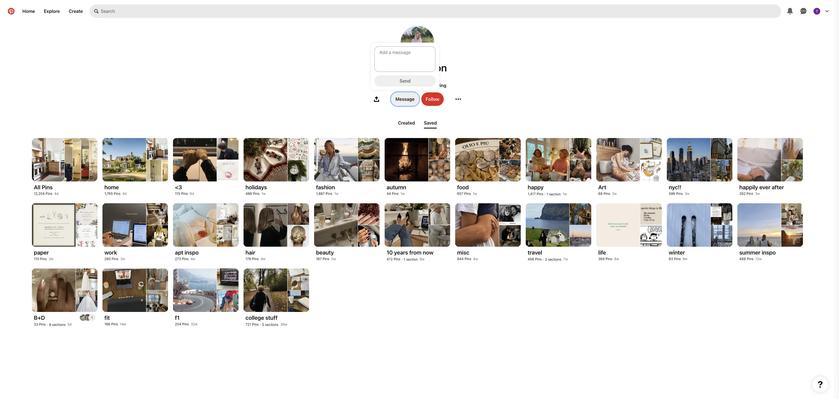Task type: vqa. For each thing, say whether or not it's contained in the screenshot.


Task type: locate. For each thing, give the bounding box(es) containing it.
apt inspo image
[[217, 203, 239, 225], [217, 225, 239, 247]]

3w right "280"
[[120, 257, 125, 261]]

0 vertical spatial winter image
[[712, 203, 733, 225]]

1 horizontal spatial sections
[[265, 323, 279, 327]]

1 right the 1,417 at the top
[[547, 192, 549, 196]]

pins right "all"
[[42, 184, 53, 191]]

pins down happy at the right top of the page
[[537, 192, 544, 196]]

1 vertical spatial fashion image
[[359, 160, 380, 182]]

1w inside fashion 1,887 pins 1w
[[335, 192, 339, 196]]

search icon image
[[94, 9, 99, 13]]

inspo for apt inspo
[[185, 249, 199, 256]]

beauty
[[316, 249, 334, 256]]

3w
[[685, 192, 690, 196], [756, 192, 761, 196], [49, 257, 53, 261], [120, 257, 125, 261]]

home
[[105, 184, 119, 191]]

· down years
[[402, 257, 403, 262]]

food
[[458, 184, 469, 191]]

1 misc image from the top
[[500, 203, 521, 225]]

657
[[458, 192, 464, 196]]

0 vertical spatial misc image
[[500, 203, 521, 225]]

pins right 33
[[39, 323, 46, 327]]

0 vertical spatial summer inspo image
[[782, 203, 804, 225]]

b+d
[[34, 315, 45, 321]]

3w inside happily ever after 282 pins 3w
[[756, 192, 761, 196]]

844
[[458, 257, 464, 261]]

pins right 657
[[465, 192, 471, 196]]

misc 844 pins 4w
[[458, 249, 478, 261]]

· inside travel 456 pins · 2 sections 7w
[[543, 257, 545, 262]]

1 vertical spatial apt inspo image
[[217, 225, 239, 247]]

allpins image
[[32, 138, 64, 182], [40, 138, 73, 182], [48, 138, 81, 182], [57, 138, 89, 182], [65, 138, 98, 182]]

4w inside apt inspo 273 pins 4w
[[191, 257, 195, 261]]

inspo right summer
[[762, 249, 777, 256]]

created
[[398, 121, 415, 126]]

pins down paper
[[40, 257, 47, 261]]

1 vertical spatial misc image
[[500, 225, 521, 247]]

pins inside hair 178 pins 4w
[[252, 257, 259, 261]]

section down from
[[407, 258, 418, 262]]

happily
[[740, 184, 759, 191]]

2 beauty image from the top
[[359, 225, 380, 247]]

years
[[394, 249, 408, 256]]

10 years from now image
[[429, 203, 451, 225], [429, 225, 451, 247]]

pins inside beauty 187 pins 5w
[[323, 257, 330, 261]]

4w for hair
[[261, 257, 266, 261]]

pins right 273
[[182, 257, 189, 261]]

pins inside <3 115 pins 6d
[[181, 192, 188, 196]]

summer inspo 488 pins 13w
[[740, 249, 777, 261]]

pins right 586
[[677, 192, 683, 196]]

pins right 844 at the bottom right of page
[[465, 257, 472, 261]]

1 horizontal spatial section
[[550, 192, 561, 196]]

4w inside "misc 844 pins 4w"
[[474, 257, 478, 261]]

summer
[[740, 249, 761, 256]]

1 vertical spatial hair image
[[288, 225, 309, 247]]

1 home image from the top
[[147, 138, 168, 160]]

115
[[175, 192, 180, 196]]

1 fit image from the top
[[147, 269, 168, 290]]

4w right '178'
[[261, 257, 266, 261]]

apt inspo 273 pins 4w
[[175, 249, 199, 261]]

pins right "280"
[[112, 257, 118, 261]]

art 68 pins 2w
[[599, 184, 617, 196]]

1 horizontal spatial 4w
[[261, 257, 266, 261]]

pins down summer
[[748, 257, 754, 261]]

work
[[105, 249, 117, 256]]

holidays image
[[288, 138, 309, 160], [288, 160, 309, 182]]

happily ever after image
[[782, 138, 804, 160], [782, 160, 804, 182]]

2 college stuff image from the top
[[288, 290, 309, 312]]

fashion image
[[359, 138, 380, 160], [359, 160, 380, 182]]

1 vertical spatial section
[[407, 258, 418, 262]]

0 vertical spatial college stuff image
[[288, 269, 309, 290]]

1 vertical spatial b+d image
[[76, 290, 98, 312]]

paper image
[[76, 203, 98, 225], [76, 225, 98, 247]]

1 holidays image from the top
[[288, 138, 309, 160]]

pins right 369
[[606, 257, 613, 261]]

4w for misc
[[474, 257, 478, 261]]

travel image
[[570, 203, 592, 225], [570, 225, 592, 247]]

f1 254 pins 32w
[[175, 315, 198, 326]]

· left "2"
[[543, 257, 545, 262]]

0 horizontal spatial section
[[407, 258, 418, 262]]

work image
[[147, 203, 168, 225], [147, 225, 168, 247]]

following
[[428, 83, 447, 88]]

3w for nyc!!
[[685, 192, 690, 196]]

happy image
[[570, 138, 592, 160], [570, 160, 592, 182]]

summer inspo image
[[782, 203, 804, 225], [782, 225, 804, 247]]

pins down the beauty
[[323, 257, 330, 261]]

1 vertical spatial f1 image
[[217, 290, 239, 312]]

456
[[528, 257, 535, 261]]

pins down the home
[[114, 192, 121, 196]]

· left 5
[[260, 322, 261, 327]]

0 vertical spatial hair image
[[288, 203, 309, 225]]

36w
[[281, 323, 287, 327]]

pins down holidays on the top left
[[253, 192, 260, 196]]

<3 115 pins 6d
[[175, 184, 194, 196]]

all
[[34, 184, 40, 191]]

0 vertical spatial autumn image
[[429, 138, 451, 160]]

273
[[175, 257, 181, 261]]

quinn patton image
[[80, 314, 87, 321]]

section right the 1,417 at the top
[[550, 192, 561, 196]]

1 vertical spatial art image
[[641, 160, 662, 182]]

4d inside "home 1,765 pins 4d"
[[123, 192, 127, 196]]

1 summer inspo image from the top
[[782, 203, 804, 225]]

1 food image from the top
[[500, 138, 521, 160]]

2
[[546, 258, 548, 262]]

0 horizontal spatial sections
[[52, 323, 66, 327]]

0 vertical spatial beauty image
[[359, 203, 380, 225]]

1 vertical spatial food image
[[500, 160, 521, 182]]

pins right '178'
[[252, 257, 259, 261]]

2 4w from the left
[[261, 257, 266, 261]]

3w right 586
[[685, 192, 690, 196]]

sections down stuff
[[265, 323, 279, 327]]

2 inspo from the left
[[762, 249, 777, 256]]

diana menser image
[[84, 314, 91, 321]]

sections right "2"
[[549, 258, 562, 262]]

travel 456 pins · 2 sections 7w
[[528, 249, 568, 262]]

autumn image
[[429, 138, 451, 160], [429, 160, 451, 182]]

apt
[[175, 249, 184, 256]]

sections right 8
[[52, 323, 66, 327]]

4d right 1,765
[[123, 192, 127, 196]]

create link
[[64, 4, 87, 18]]

1 apt inspo image from the top
[[217, 203, 239, 225]]

fit
[[105, 315, 110, 321]]

0 vertical spatial b+d image
[[76, 269, 98, 290]]

1 vertical spatial paper image
[[76, 225, 98, 247]]

food image
[[500, 138, 521, 160], [500, 160, 521, 182]]

2 horizontal spatial sections
[[549, 258, 562, 262]]

· inside college stuff 721 pins · 5 sections 36w
[[260, 322, 261, 327]]

2 f1 image from the top
[[217, 290, 239, 312]]

0 vertical spatial section
[[550, 192, 561, 196]]

pins inside 33 pins · 8 sections 5d
[[39, 323, 46, 327]]

winter
[[669, 249, 686, 256]]

0 vertical spatial work image
[[147, 203, 168, 225]]

inspo inside apt inspo 273 pins 4w
[[185, 249, 199, 256]]

1 vertical spatial college stuff image
[[288, 290, 309, 312]]

autumn
[[387, 184, 407, 191]]

0 vertical spatial <3 image
[[217, 138, 239, 160]]

1 vertical spatial work image
[[147, 225, 168, 247]]

pins down happily
[[747, 192, 754, 196]]

pins right 83
[[675, 257, 681, 261]]

1w for autumn
[[401, 192, 405, 196]]

0 vertical spatial apt inspo image
[[217, 203, 239, 225]]

1 vertical spatial fit image
[[147, 290, 168, 312]]

section inside 10 years from now 472 pins · 1 section 6w
[[407, 258, 418, 262]]

1 vertical spatial winter image
[[712, 225, 733, 247]]

0 vertical spatial 1
[[547, 192, 549, 196]]

art image
[[641, 138, 662, 160], [641, 160, 662, 182]]

pins right the 68
[[604, 192, 611, 196]]

pins right the 115
[[181, 192, 188, 196]]

2 10 years from now image from the top
[[429, 225, 451, 247]]

1 horizontal spatial 4d
[[123, 192, 127, 196]]

beauty 187 pins 5w
[[316, 249, 336, 261]]

pins inside f1 254 pins 32w
[[182, 322, 189, 326]]

1 inspo from the left
[[185, 249, 199, 256]]

hair image
[[288, 203, 309, 225], [288, 225, 309, 247]]

1 4d from the left
[[54, 192, 59, 196]]

186
[[105, 322, 110, 326]]

33
[[34, 323, 38, 327]]

1 vertical spatial <3 image
[[217, 160, 239, 182]]

inspo right apt in the bottom left of the page
[[185, 249, 199, 256]]

2 fashion image from the top
[[359, 160, 380, 182]]

all pins 12,204 pins 4d
[[34, 184, 59, 196]]

1,887
[[316, 192, 325, 196]]

pins right 254
[[182, 322, 189, 326]]

follow button
[[422, 92, 444, 106]]

4 allpins image from the left
[[57, 138, 89, 182]]

2 misc image from the top
[[500, 225, 521, 247]]

1w inside autumn 44 pins 1w
[[401, 192, 405, 196]]

0 vertical spatial happily ever after image
[[782, 138, 804, 160]]

0 horizontal spatial inspo
[[185, 249, 199, 256]]

sections
[[549, 258, 562, 262], [52, 323, 66, 327], [265, 323, 279, 327]]

32w
[[191, 322, 198, 326]]

sections inside 33 pins · 8 sections 5d
[[52, 323, 66, 327]]

qpatton18 image
[[401, 26, 435, 59]]

83
[[669, 257, 674, 261]]

message button
[[391, 92, 419, 106]]

1 vertical spatial holidays image
[[288, 160, 309, 182]]

2 horizontal spatial 4w
[[474, 257, 478, 261]]

0 vertical spatial art image
[[641, 138, 662, 160]]

2 art image from the top
[[641, 160, 662, 182]]

4w right 273
[[191, 257, 195, 261]]

0 vertical spatial nyc!! image
[[712, 138, 733, 160]]

college stuff image
[[288, 269, 309, 290], [288, 290, 309, 312]]

1w for fashion
[[335, 192, 339, 196]]

4w inside hair 178 pins 4w
[[261, 257, 266, 261]]

fit image
[[147, 269, 168, 290], [147, 290, 168, 312]]

pins right "456"
[[536, 257, 542, 261]]

3w inside paper 110 pins 3w
[[49, 257, 53, 261]]

inspo inside summer inspo 488 pins 13w
[[762, 249, 777, 256]]

saved
[[424, 121, 437, 126]]

0 horizontal spatial 4w
[[191, 257, 195, 261]]

0 vertical spatial home image
[[147, 138, 168, 160]]

pins inside fit 186 pins 14w
[[111, 322, 118, 326]]

pins right "44"
[[392, 192, 399, 196]]

1 beauty image from the top
[[359, 203, 380, 225]]

10
[[387, 249, 393, 256]]

0 horizontal spatial 4d
[[54, 192, 59, 196]]

1 work image from the top
[[147, 203, 168, 225]]

1
[[547, 192, 549, 196], [404, 258, 406, 262]]

3w down paper
[[49, 257, 53, 261]]

0 vertical spatial life image
[[641, 203, 662, 225]]

2 <3 image from the top
[[217, 160, 239, 182]]

pins inside "misc 844 pins 4w"
[[465, 257, 472, 261]]

1 vertical spatial beauty image
[[359, 225, 380, 247]]

home image
[[147, 138, 168, 160], [147, 160, 168, 182]]

· right the 1,417 at the top
[[545, 192, 546, 196]]

1 vertical spatial nyc!! image
[[712, 160, 733, 182]]

pins right 472
[[394, 257, 401, 261]]

winter 83 pins 9w
[[669, 249, 688, 261]]

pinterest image
[[406, 76, 410, 80]]

pins inside fashion 1,887 pins 1w
[[326, 192, 333, 196]]

3w for work
[[120, 257, 125, 261]]

· inside 'happy 1,417 pins · 1 section 1w'
[[545, 192, 546, 196]]

0 vertical spatial travel image
[[570, 203, 592, 225]]

· left 8
[[47, 322, 48, 327]]

3w inside nyc!! 586 pins 3w
[[685, 192, 690, 196]]

4w right 844 at the bottom right of page
[[474, 257, 478, 261]]

winter image
[[712, 203, 733, 225], [712, 225, 733, 247]]

Add a message text field
[[375, 46, 436, 72]]

misc image
[[500, 203, 521, 225], [500, 225, 521, 247]]

1w
[[262, 192, 266, 196], [335, 192, 339, 196], [401, 192, 405, 196], [473, 192, 478, 196], [563, 192, 567, 196]]

0 vertical spatial 10 years from now image
[[429, 203, 451, 225]]

pins
[[42, 184, 53, 191], [46, 192, 52, 196], [114, 192, 121, 196], [181, 192, 188, 196], [253, 192, 260, 196], [326, 192, 333, 196], [392, 192, 399, 196], [465, 192, 471, 196], [604, 192, 611, 196], [677, 192, 683, 196], [747, 192, 754, 196], [537, 192, 544, 196], [40, 257, 47, 261], [112, 257, 118, 261], [182, 257, 189, 261], [252, 257, 259, 261], [323, 257, 330, 261], [465, 257, 472, 261], [606, 257, 613, 261], [675, 257, 681, 261], [748, 257, 754, 261], [394, 257, 401, 261], [536, 257, 542, 261], [111, 322, 118, 326], [182, 322, 189, 326], [39, 323, 46, 327], [252, 323, 259, 327]]

0 vertical spatial happy image
[[570, 138, 592, 160]]

2 happily ever after image from the top
[[782, 160, 804, 182]]

254
[[175, 322, 181, 326]]

1 happy image from the top
[[570, 138, 592, 160]]

3 4w from the left
[[474, 257, 478, 261]]

f1 image
[[217, 269, 239, 290], [217, 290, 239, 312]]

0 vertical spatial holidays image
[[288, 138, 309, 160]]

187
[[316, 257, 322, 261]]

1 4w from the left
[[191, 257, 195, 261]]

1w inside holidays 486 pins 1w
[[262, 192, 266, 196]]

3w inside work 280 pins 3w
[[120, 257, 125, 261]]

travel
[[528, 249, 543, 256]]

4d
[[54, 192, 59, 196], [123, 192, 127, 196]]

3w for paper
[[49, 257, 53, 261]]

7w
[[564, 257, 568, 261]]

patton
[[418, 62, 447, 74]]

2 apt inspo image from the top
[[217, 225, 239, 247]]

0 horizontal spatial 1
[[404, 258, 406, 262]]

1 down years
[[404, 258, 406, 262]]

hair 178 pins 4w
[[246, 249, 266, 261]]

nyc!! 586 pins 3w
[[669, 184, 690, 196]]

b+d image
[[76, 269, 98, 290], [76, 290, 98, 312]]

0 vertical spatial fit image
[[147, 269, 168, 290]]

life
[[599, 249, 607, 256]]

<3 image
[[217, 138, 239, 160], [217, 160, 239, 182]]

follow
[[426, 97, 440, 102]]

1 vertical spatial autumn image
[[429, 160, 451, 182]]

6w
[[420, 257, 425, 261]]

pins down college
[[252, 323, 259, 327]]

home 1,765 pins 4d
[[105, 184, 127, 196]]

1 horizontal spatial inspo
[[762, 249, 777, 256]]

0 vertical spatial f1 image
[[217, 269, 239, 290]]

1 b+d image from the top
[[76, 269, 98, 290]]

beauty image
[[359, 203, 380, 225], [359, 225, 380, 247]]

3w down ever at the top right
[[756, 192, 761, 196]]

life image
[[641, 203, 662, 225], [641, 225, 662, 247]]

inspo
[[185, 249, 199, 256], [762, 249, 777, 256]]

2 winter image from the top
[[712, 225, 733, 247]]

0 vertical spatial fashion image
[[359, 138, 380, 160]]

pins inside college stuff 721 pins · 5 sections 36w
[[252, 323, 259, 327]]

create
[[69, 9, 83, 14]]

section inside 'happy 1,417 pins · 1 section 1w'
[[550, 192, 561, 196]]

1,765
[[105, 192, 113, 196]]

4d right the 12,204
[[54, 192, 59, 196]]

1 vertical spatial life image
[[641, 225, 662, 247]]

1 vertical spatial summer inspo image
[[782, 225, 804, 247]]

autumn 44 pins 1w
[[387, 184, 407, 196]]

1 vertical spatial travel image
[[570, 225, 592, 247]]

nyc!! image
[[712, 138, 733, 160], [712, 160, 733, 182]]

· left 253
[[416, 83, 417, 88]]

pins right 186
[[111, 322, 118, 326]]

pins inside summer inspo 488 pins 13w
[[748, 257, 754, 261]]

explore link
[[39, 4, 64, 18]]

·
[[416, 83, 417, 88], [545, 192, 546, 196], [402, 257, 403, 262], [543, 257, 545, 262], [47, 322, 48, 327], [260, 322, 261, 327]]

1 vertical spatial happy image
[[570, 160, 592, 182]]

5 allpins image from the left
[[65, 138, 98, 182]]

happy
[[528, 184, 544, 191]]

1 vertical spatial 10 years from now image
[[429, 225, 451, 247]]

2 paper image from the top
[[76, 225, 98, 247]]

1w inside food 657 pins 1w
[[473, 192, 478, 196]]

1 vertical spatial happily ever after image
[[782, 160, 804, 182]]

1 allpins image from the left
[[32, 138, 64, 182]]

pins down fashion
[[326, 192, 333, 196]]

0 vertical spatial paper image
[[76, 203, 98, 225]]

1 vertical spatial 1
[[404, 258, 406, 262]]

1 happily ever after image from the top
[[782, 138, 804, 160]]

1 vertical spatial home image
[[147, 160, 168, 182]]

2 4d from the left
[[123, 192, 127, 196]]

section
[[550, 192, 561, 196], [407, 258, 418, 262]]

282
[[740, 192, 746, 196]]

4w
[[191, 257, 195, 261], [261, 257, 266, 261], [474, 257, 478, 261]]

1 horizontal spatial 1
[[547, 192, 549, 196]]

created link
[[396, 118, 418, 128]]

0 vertical spatial food image
[[500, 138, 521, 160]]



Task type: describe. For each thing, give the bounding box(es) containing it.
now
[[423, 249, 434, 256]]

sections inside college stuff 721 pins · 5 sections 36w
[[265, 323, 279, 327]]

food 657 pins 1w
[[458, 184, 478, 196]]

· inside 87 followers · 253 following
[[416, 83, 417, 88]]

inspo for summer inspo
[[762, 249, 777, 256]]

pins inside life 369 pins 8w
[[606, 257, 613, 261]]

<3
[[175, 184, 182, 191]]

hair
[[246, 249, 256, 256]]

1 paper image from the top
[[76, 203, 98, 225]]

quinn patton
[[388, 62, 447, 74]]

2 hair image from the top
[[288, 225, 309, 247]]

488
[[740, 257, 747, 261]]

87
[[389, 83, 394, 88]]

44
[[387, 192, 391, 196]]

paper 110 pins 3w
[[34, 249, 53, 261]]

pins inside nyc!! 586 pins 3w
[[677, 192, 683, 196]]

5w
[[332, 257, 336, 261]]

1w for food
[[473, 192, 478, 196]]

message
[[396, 97, 415, 102]]

pins inside 'happy 1,417 pins · 1 section 1w'
[[537, 192, 544, 196]]

izzy gray image
[[89, 314, 96, 321]]

486
[[246, 192, 252, 196]]

2 home image from the top
[[147, 160, 168, 182]]

pins inside holidays 486 pins 1w
[[253, 192, 260, 196]]

2 allpins image from the left
[[40, 138, 73, 182]]

pins inside work 280 pins 3w
[[112, 257, 118, 261]]

pins inside art 68 pins 2w
[[604, 192, 611, 196]]

1 nyc!! image from the top
[[712, 138, 733, 160]]

9w
[[683, 257, 688, 261]]

721
[[246, 323, 251, 327]]

1w for holidays
[[262, 192, 266, 196]]

1 travel image from the top
[[570, 203, 592, 225]]

6d
[[190, 192, 194, 196]]

253
[[418, 83, 426, 88]]

college
[[246, 315, 264, 321]]

college stuff 721 pins · 5 sections 36w
[[246, 315, 287, 327]]

fit 186 pins 14w
[[105, 315, 126, 326]]

4d inside all pins 12,204 pins 4d
[[54, 192, 59, 196]]

1 <3 image from the top
[[217, 138, 239, 160]]

586
[[669, 192, 676, 196]]

holidays
[[246, 184, 267, 191]]

1 winter image from the top
[[712, 203, 733, 225]]

1 college stuff image from the top
[[288, 269, 309, 290]]

1 inside 'happy 1,417 pins · 1 section 1w'
[[547, 192, 549, 196]]

33 pins · 8 sections 5d
[[34, 322, 72, 327]]

sections inside travel 456 pins · 2 sections 7w
[[549, 258, 562, 262]]

2 b+d image from the top
[[76, 290, 98, 312]]

68
[[599, 192, 603, 196]]

pins right the 12,204
[[46, 192, 52, 196]]

ever
[[760, 184, 771, 191]]

pins inside happily ever after 282 pins 3w
[[747, 192, 754, 196]]

2 life image from the top
[[641, 225, 662, 247]]

2 food image from the top
[[500, 160, 521, 182]]

2w
[[613, 192, 617, 196]]

5d
[[68, 323, 72, 327]]

stuff
[[266, 315, 278, 321]]

2 holidays image from the top
[[288, 160, 309, 182]]

1w inside 'happy 1,417 pins · 1 section 1w'
[[563, 192, 567, 196]]

5
[[262, 323, 264, 327]]

after
[[773, 184, 785, 191]]

tyler black image
[[814, 8, 821, 15]]

12,204
[[34, 192, 45, 196]]

pins inside 10 years from now 472 pins · 1 section 6w
[[394, 257, 401, 261]]

1,417
[[528, 192, 536, 196]]

pins inside "home 1,765 pins 4d"
[[114, 192, 121, 196]]

10 years from now 472 pins · 1 section 6w
[[387, 249, 434, 262]]

misc
[[458, 249, 470, 256]]

fashion 1,887 pins 1w
[[316, 184, 339, 196]]

1 art image from the top
[[641, 138, 662, 160]]

280
[[105, 257, 111, 261]]

472
[[387, 257, 393, 261]]

work 280 pins 3w
[[105, 249, 125, 261]]

1 10 years from now image from the top
[[429, 203, 451, 225]]

13w
[[756, 257, 762, 261]]

14w
[[120, 322, 126, 326]]

quinn
[[388, 62, 416, 74]]

2 happy image from the top
[[570, 160, 592, 182]]

paper
[[34, 249, 49, 256]]

pins inside paper 110 pins 3w
[[40, 257, 47, 261]]

pins inside travel 456 pins · 2 sections 7w
[[536, 257, 542, 261]]

home link
[[18, 4, 39, 18]]

1 f1 image from the top
[[217, 269, 239, 290]]

fashion
[[316, 184, 335, 191]]

art
[[599, 184, 607, 191]]

life 369 pins 8w
[[599, 249, 620, 261]]

· inside 10 years from now 472 pins · 1 section 6w
[[402, 257, 403, 262]]

369
[[599, 257, 605, 261]]

2 work image from the top
[[147, 225, 168, 247]]

f1
[[175, 315, 180, 321]]

3 allpins image from the left
[[48, 138, 81, 182]]

happily ever after 282 pins 3w
[[740, 184, 785, 196]]

pins inside autumn 44 pins 1w
[[392, 192, 399, 196]]

qpatton18
[[412, 76, 430, 81]]

1 autumn image from the top
[[429, 138, 451, 160]]

2 autumn image from the top
[[429, 160, 451, 182]]

1 life image from the top
[[641, 203, 662, 225]]

explore
[[44, 9, 60, 14]]

happy 1,417 pins · 1 section 1w
[[528, 184, 567, 196]]

saved link
[[422, 118, 440, 129]]

8
[[49, 323, 51, 327]]

pins inside food 657 pins 1w
[[465, 192, 471, 196]]

2 nyc!! image from the top
[[712, 160, 733, 182]]

2 travel image from the top
[[570, 225, 592, 247]]

2 fit image from the top
[[147, 290, 168, 312]]

pins inside winter 83 pins 9w
[[675, 257, 681, 261]]

110
[[34, 257, 39, 261]]

2 summer inspo image from the top
[[782, 225, 804, 247]]

from
[[410, 249, 422, 256]]

Search text field
[[101, 4, 782, 18]]

nyc!!
[[669, 184, 682, 191]]

holidays 486 pins 1w
[[246, 184, 267, 196]]

1 inside 10 years from now 472 pins · 1 section 6w
[[404, 258, 406, 262]]

pins inside apt inspo 273 pins 4w
[[182, 257, 189, 261]]

8w
[[615, 257, 620, 261]]

178
[[246, 257, 251, 261]]

1 fashion image from the top
[[359, 138, 380, 160]]

1 hair image from the top
[[288, 203, 309, 225]]



